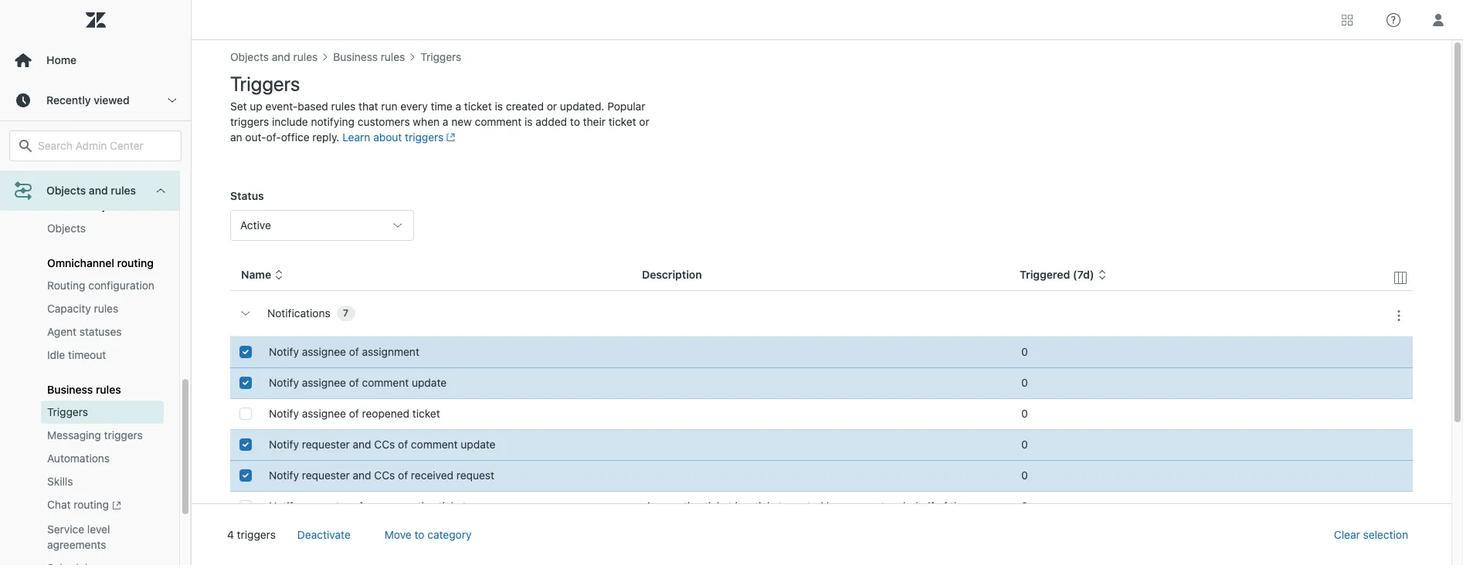Task type: locate. For each thing, give the bounding box(es) containing it.
primary element
[[0, 0, 192, 566]]

zendesk products image
[[1342, 14, 1353, 25]]

agent statuses element
[[47, 325, 122, 340]]

chat routing element
[[47, 498, 121, 514]]

service
[[47, 523, 84, 536]]

triggers
[[104, 429, 143, 442]]

routing up level at bottom
[[74, 499, 109, 512]]

0 vertical spatial routing
[[117, 257, 154, 270]]

level
[[87, 523, 110, 536]]

business rules
[[47, 383, 121, 397]]

routing configuration element
[[47, 278, 154, 294]]

rules up the objects
[[111, 184, 136, 197]]

rules for capacity rules
[[94, 302, 118, 315]]

messaging
[[47, 429, 101, 442]]

idle timeout link
[[41, 344, 164, 367]]

routing up configuration at the left of the page
[[117, 257, 154, 270]]

agent statuses link
[[41, 321, 164, 344]]

settings
[[47, 165, 88, 178]]

2 vertical spatial rules
[[96, 383, 121, 397]]

tree inside primary element
[[0, 27, 191, 566]]

tree
[[0, 27, 191, 566]]

home
[[46, 53, 77, 66]]

idle timeout element
[[47, 348, 106, 363]]

rules
[[111, 184, 136, 197], [94, 302, 118, 315], [96, 383, 121, 397]]

objects and rules button
[[0, 171, 179, 211]]

agent
[[47, 325, 77, 339]]

routing for omnichannel routing
[[117, 257, 154, 270]]

objects for objects
[[47, 222, 86, 235]]

objects inside 'link'
[[47, 222, 86, 235]]

none search field inside primary element
[[2, 131, 189, 161]]

routing
[[117, 257, 154, 270], [74, 499, 109, 512]]

0 horizontal spatial routing
[[74, 499, 109, 512]]

recently
[[46, 93, 91, 107]]

objects down custom
[[47, 222, 86, 235]]

objects
[[90, 200, 127, 213]]

1 vertical spatial rules
[[94, 302, 118, 315]]

custom objects
[[47, 200, 127, 213]]

business rules element
[[47, 383, 121, 397]]

configuration
[[88, 279, 154, 292]]

0 vertical spatial objects
[[46, 184, 86, 197]]

messaging triggers
[[47, 429, 143, 442]]

objects
[[46, 184, 86, 197], [47, 222, 86, 235]]

timeout
[[68, 349, 106, 362]]

statuses
[[79, 325, 122, 339]]

objects and rules
[[46, 184, 136, 197]]

service level agreements element
[[47, 522, 158, 553]]

1 horizontal spatial routing
[[117, 257, 154, 270]]

objects link
[[41, 217, 164, 241]]

1 vertical spatial routing
[[74, 499, 109, 512]]

1 vertical spatial objects
[[47, 222, 86, 235]]

objects and rules group
[[0, 27, 179, 566]]

triggers
[[47, 406, 88, 419]]

objects inside dropdown button
[[46, 184, 86, 197]]

capacity rules element
[[47, 302, 118, 317]]

service level agreements
[[47, 523, 110, 551]]

0 vertical spatial rules
[[111, 184, 136, 197]]

rules down the routing configuration link
[[94, 302, 118, 315]]

tree containing settings
[[0, 27, 191, 566]]

None search field
[[2, 131, 189, 161]]

capacity rules link
[[41, 298, 164, 321]]

objects up custom
[[46, 184, 86, 197]]

custom objects element
[[47, 200, 127, 213]]

rules up triggers link on the bottom
[[96, 383, 121, 397]]

triggers link
[[41, 401, 164, 424]]

agreements
[[47, 538, 106, 551]]



Task type: vqa. For each thing, say whether or not it's contained in the screenshot.
category:
no



Task type: describe. For each thing, give the bounding box(es) containing it.
routing
[[47, 279, 85, 292]]

automations link
[[41, 448, 164, 471]]

viewed
[[94, 93, 130, 107]]

capacity
[[47, 302, 91, 315]]

custom
[[47, 200, 87, 213]]

objects for objects and rules
[[46, 184, 86, 197]]

chat routing
[[47, 499, 109, 512]]

home button
[[0, 40, 191, 80]]

objects element
[[47, 221, 86, 237]]

recently viewed
[[46, 93, 130, 107]]

settings element
[[47, 164, 88, 179]]

rules for business rules
[[96, 383, 121, 397]]

messaging triggers link
[[41, 424, 164, 448]]

rules inside dropdown button
[[111, 184, 136, 197]]

user menu image
[[1428, 10, 1449, 30]]

agent statuses
[[47, 325, 122, 339]]

triggers element
[[47, 405, 88, 421]]

idle timeout
[[47, 349, 106, 362]]

automations
[[47, 452, 110, 465]]

idle
[[47, 349, 65, 362]]

omnichannel routing element
[[47, 257, 154, 270]]

and
[[89, 184, 108, 197]]

service level agreements link
[[41, 518, 164, 557]]

chat
[[47, 499, 71, 512]]

skills link
[[41, 471, 164, 494]]

routing configuration
[[47, 279, 154, 292]]

automations element
[[47, 451, 110, 467]]

Search Admin Center field
[[38, 139, 172, 153]]

messaging triggers element
[[47, 428, 143, 444]]

omnichannel routing
[[47, 257, 154, 270]]

routing for chat routing
[[74, 499, 109, 512]]

capacity rules
[[47, 302, 118, 315]]

recently viewed button
[[0, 80, 191, 121]]

skills element
[[47, 475, 73, 490]]

skills
[[47, 475, 73, 488]]

help image
[[1387, 13, 1401, 27]]

schedules element
[[47, 561, 99, 566]]

chat routing link
[[41, 494, 164, 518]]

omnichannel
[[47, 257, 114, 270]]

business
[[47, 383, 93, 397]]

settings link
[[41, 160, 164, 183]]

routing configuration link
[[41, 274, 164, 298]]



